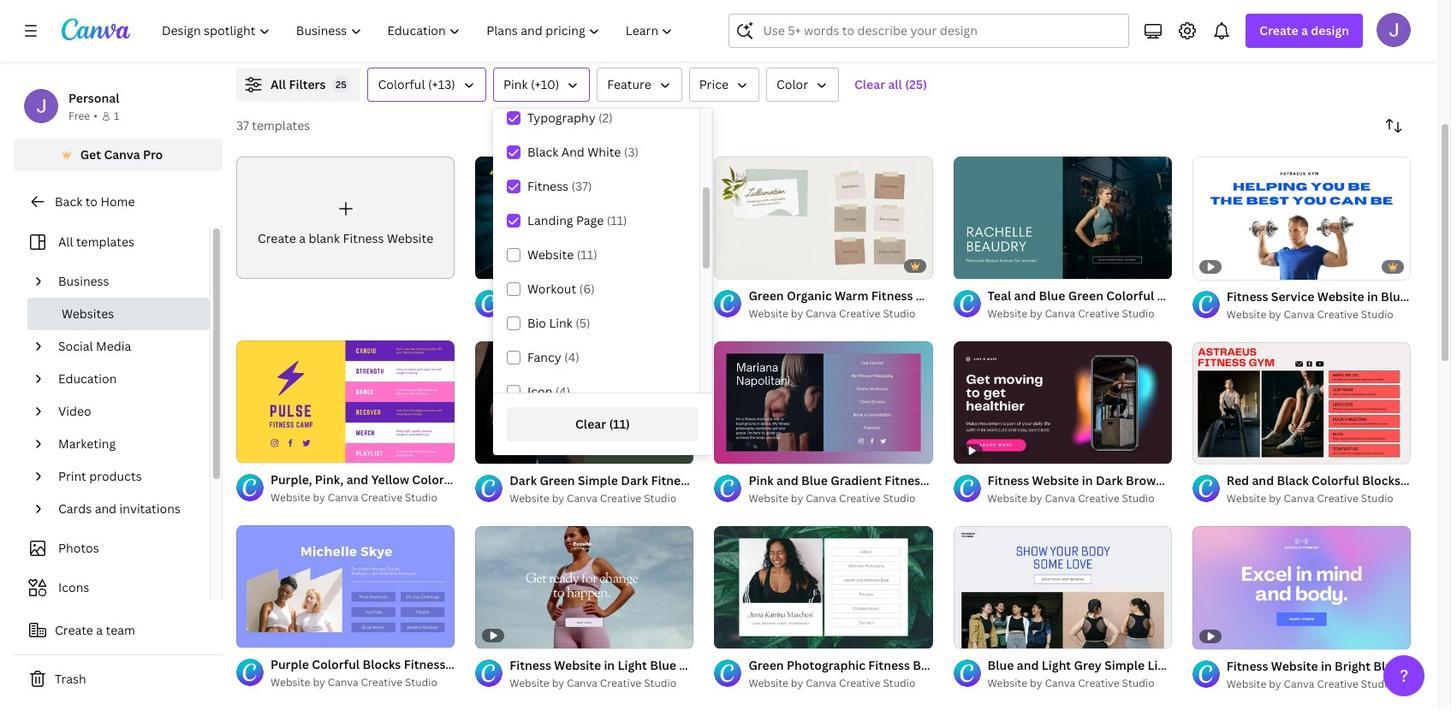 Task type: locate. For each thing, give the bounding box(es) containing it.
0 horizontal spatial simple
[[578, 473, 618, 489]]

None search field
[[729, 14, 1130, 48]]

1 vertical spatial simple
[[1105, 658, 1145, 674]]

1 light from the left
[[1042, 658, 1072, 674]]

1 vertical spatial of
[[973, 629, 983, 642]]

0 horizontal spatial create
[[55, 623, 93, 639]]

0 vertical spatial templates
[[252, 117, 310, 134]]

fitness inside green photographic fitness bio-link website website by canva creative studio
[[869, 658, 911, 674]]

and for teal and blue green colorful blocks fitness service website website by canva creative studio
[[1015, 288, 1037, 304]]

create inside create a team button
[[55, 623, 93, 639]]

simple inside blue and light grey simple light fitness service website website by canva creative studio
[[1105, 658, 1145, 674]]

clear
[[855, 76, 886, 93], [576, 416, 607, 433]]

link inside green organic warm fitness bio-link website website by canva creative studio
[[940, 288, 964, 304]]

black inside red and black colorful blocks fitness b website by canva creative studio
[[1278, 473, 1309, 489]]

black right (6)
[[614, 288, 646, 304]]

2 vertical spatial in
[[1322, 659, 1333, 675]]

bio- inside the purple colorful blocks fitness bio-link website website by canva creative studio
[[449, 657, 472, 673]]

1 vertical spatial templates
[[76, 234, 134, 250]]

1 vertical spatial (4)
[[556, 384, 571, 400]]

canva inside fitness website in dark brown neon pink gradients style website by canva creative studio
[[1045, 492, 1076, 507]]

1 of from the top
[[973, 259, 983, 271]]

all down back
[[58, 234, 73, 250]]

0 horizontal spatial pink
[[504, 76, 528, 93]]

0 vertical spatial 1 of 6 link
[[954, 156, 1172, 279]]

0 horizontal spatial bright
[[510, 288, 546, 304]]

a left team
[[96, 623, 103, 639]]

1 vertical spatial 6
[[985, 629, 991, 642]]

1 for blue
[[966, 629, 971, 642]]

canva inside red and black colorful blocks fitness b website by canva creative studio
[[1285, 492, 1315, 507]]

and inside teal and blue green colorful blocks fitness service website website by canva creative studio
[[1015, 288, 1037, 304]]

simple right the grey
[[1105, 658, 1145, 674]]

website by canva creative studio link for pink and blue gradient fitness bio-link website
[[749, 491, 933, 508]]

website by canva creative studio link for green photographic fitness bio-link website
[[749, 676, 933, 693]]

2 of from the top
[[973, 629, 983, 642]]

green photographic fitness bio-link website image
[[715, 526, 933, 649]]

fitness website templates image
[[1046, 0, 1412, 47], [1046, 0, 1412, 47]]

gradient
[[831, 473, 882, 489]]

icons link
[[24, 572, 200, 605]]

bright
[[510, 288, 546, 304], [1335, 659, 1371, 675], [1404, 659, 1439, 675]]

create inside "create a blank fitness website" element
[[258, 230, 296, 246]]

1 horizontal spatial clear
[[855, 76, 886, 93]]

(4) right fancy
[[565, 349, 580, 366]]

0 vertical spatial create
[[1260, 22, 1299, 39]]

a left design
[[1302, 22, 1309, 39]]

2 horizontal spatial blocks
[[1363, 473, 1401, 489]]

website by canva creative studio link for fitness website in dark brown neon pink gradients style
[[988, 491, 1172, 508]]

1 horizontal spatial photographic
[[787, 658, 866, 674]]

pink inside pink and blue gradient fitness bio-link website website by canva creative studio
[[749, 473, 774, 489]]

1 vertical spatial 1 of 6 link
[[954, 527, 1172, 650]]

and right the red
[[1253, 473, 1275, 489]]

2 horizontal spatial black
[[1278, 473, 1309, 489]]

0 horizontal spatial blocks
[[363, 657, 401, 673]]

service inside blue and light grey simple light fitness service website website by canva creative studio
[[1225, 658, 1269, 674]]

and left the grey
[[1017, 658, 1039, 674]]

to
[[85, 194, 98, 210]]

(11) up (6)
[[577, 247, 598, 263]]

1 vertical spatial (11)
[[577, 247, 598, 263]]

by inside red and black colorful blocks fitness b website by canva creative studio
[[1270, 492, 1282, 507]]

2 1 of 6 link from the top
[[954, 527, 1172, 650]]

light right the grey
[[1148, 658, 1178, 674]]

0 horizontal spatial a
[[96, 623, 103, 639]]

1 horizontal spatial blocks
[[1158, 288, 1196, 304]]

creative inside blue and light grey simple light fitness service website website by canva creative studio
[[1079, 677, 1120, 692]]

simple down clear (11) button in the left bottom of the page
[[578, 473, 618, 489]]

0 vertical spatial 1 of 6
[[966, 259, 991, 271]]

templates down back to home
[[76, 234, 134, 250]]

and inside red and black colorful blocks fitness b website by canva creative studio
[[1253, 473, 1275, 489]]

0 horizontal spatial photographic
[[649, 288, 728, 304]]

and right cards
[[95, 501, 117, 517]]

purple colorful blocks fitness bio-link website image
[[236, 526, 455, 649]]

1 vertical spatial black
[[614, 288, 646, 304]]

2 vertical spatial black
[[1278, 473, 1309, 489]]

purple colorful blocks fitness bio-link website link
[[271, 656, 546, 675]]

color
[[777, 76, 809, 93]]

dark for fitness
[[1096, 473, 1124, 489]]

1 vertical spatial clear
[[576, 416, 607, 433]]

1 horizontal spatial bright
[[1335, 659, 1371, 675]]

2 horizontal spatial in
[[1368, 288, 1379, 305]]

a left the blank
[[299, 230, 306, 246]]

dark
[[510, 473, 537, 489], [621, 473, 649, 489], [1096, 473, 1124, 489]]

canva inside teal and blue green colorful blocks fitness service website website by canva creative studio
[[1045, 307, 1076, 321]]

clear (11) button
[[507, 408, 699, 442]]

1 vertical spatial a
[[299, 230, 306, 246]]

1 vertical spatial all
[[58, 234, 73, 250]]

1 horizontal spatial dark
[[621, 473, 649, 489]]

create
[[1260, 22, 1299, 39], [258, 230, 296, 246], [55, 623, 93, 639]]

green photographic fitness bio-link website website by canva creative studio
[[749, 658, 1011, 691]]

1 of 6 link
[[954, 156, 1172, 279], [954, 527, 1172, 650]]

(11)
[[607, 212, 628, 229], [577, 247, 598, 263], [609, 416, 630, 433]]

and left gradient
[[777, 473, 799, 489]]

studio inside teal and blue green colorful blocks fitness service website website by canva creative studio
[[1123, 307, 1155, 321]]

fitness inside bright yellow and black photographic fitness service website website by canva creative studio
[[731, 288, 772, 304]]

colorful inside teal and blue green colorful blocks fitness service website website by canva creative studio
[[1107, 288, 1155, 304]]

0 vertical spatial (4)
[[565, 349, 580, 366]]

gradients
[[1229, 473, 1286, 489]]

colorful inside the purple colorful blocks fitness bio-link website website by canva creative studio
[[312, 657, 360, 673]]

back
[[55, 194, 82, 210]]

1 vertical spatial 1
[[966, 259, 971, 271]]

2 horizontal spatial pink
[[1201, 473, 1226, 489]]

yellow
[[549, 288, 587, 304]]

1 horizontal spatial a
[[299, 230, 306, 246]]

and inside 'fitness service website in blue and wh website by canva creative studio'
[[1411, 288, 1433, 305]]

b
[[1449, 473, 1452, 489]]

1 vertical spatial 1 of 6
[[966, 629, 991, 642]]

studio inside 'fitness service website in blue and wh website by canva creative studio'
[[1362, 307, 1394, 322]]

1 horizontal spatial black
[[614, 288, 646, 304]]

0 vertical spatial blocks
[[1158, 288, 1196, 304]]

clear all (25)
[[855, 76, 928, 93]]

bright yellow and black photographic fitness service website image
[[476, 156, 694, 279]]

and for pink and blue gradient fitness bio-link website website by canva creative studio
[[777, 473, 799, 489]]

print products
[[58, 469, 142, 485]]

2 vertical spatial blocks
[[363, 657, 401, 673]]

create down icons
[[55, 623, 93, 639]]

jacob simon image
[[1377, 13, 1412, 47]]

in inside fitness website in bright blue bright pu website by canva creative studio
[[1322, 659, 1333, 675]]

0 horizontal spatial in
[[1083, 473, 1093, 489]]

pink for pink (+10)
[[504, 76, 528, 93]]

website by canva creative studio link for purple colorful blocks fitness bio-link website
[[271, 675, 455, 692]]

create a blank fitness website element
[[236, 157, 455, 280]]

green organic warm fitness bio-link website website by canva creative studio
[[749, 288, 1014, 321]]

and inside pink and blue gradient fitness bio-link website website by canva creative studio
[[777, 473, 799, 489]]

canva
[[104, 146, 140, 163], [567, 307, 598, 321], [806, 307, 837, 321], [1045, 307, 1076, 321], [1285, 307, 1315, 322], [328, 491, 359, 506], [567, 492, 598, 506], [806, 492, 837, 506], [1045, 492, 1076, 507], [1285, 492, 1315, 507], [328, 676, 359, 691], [806, 676, 837, 691], [567, 677, 598, 692], [1045, 677, 1076, 692], [1285, 678, 1315, 692]]

pro
[[143, 146, 163, 163]]

by inside bright yellow and black photographic fitness service website website by canva creative studio
[[552, 307, 565, 321]]

filters
[[289, 76, 326, 93]]

fitness service website in blue and wh link
[[1227, 287, 1452, 306]]

and left wh
[[1411, 288, 1433, 305]]

1 of 6 for teal
[[966, 259, 991, 271]]

1 vertical spatial in
[[1083, 473, 1093, 489]]

create for create a team
[[55, 623, 93, 639]]

cards and invitations link
[[51, 493, 200, 526]]

a
[[1302, 22, 1309, 39], [299, 230, 306, 246], [96, 623, 103, 639]]

0 horizontal spatial black
[[528, 144, 559, 160]]

teal
[[988, 288, 1012, 304]]

(11) inside button
[[609, 416, 630, 433]]

blue inside blue and light grey simple light fitness service website website by canva creative studio
[[988, 658, 1015, 674]]

red and black colorful blocks fitness bio-link website image
[[1193, 342, 1412, 465]]

pink and blue gradient fitness bio-link website image
[[715, 341, 933, 464]]

website by canva creative studio link for bright yellow and black photographic fitness service website
[[510, 306, 694, 323]]

blocks
[[1158, 288, 1196, 304], [1363, 473, 1401, 489], [363, 657, 401, 673]]

fitness inside blue and light grey simple light fitness service website website by canva creative studio
[[1181, 658, 1222, 674]]

0 horizontal spatial templates
[[76, 234, 134, 250]]

0 vertical spatial 6
[[985, 259, 991, 271]]

green
[[749, 288, 784, 304], [1069, 288, 1104, 304], [540, 473, 575, 489], [749, 658, 784, 674]]

0 vertical spatial (11)
[[607, 212, 628, 229]]

1 of 6
[[966, 259, 991, 271], [966, 629, 991, 642]]

create a blank fitness website link
[[236, 157, 455, 280]]

2 1 of 6 from the top
[[966, 629, 991, 642]]

price
[[700, 76, 729, 93]]

by
[[552, 307, 565, 321], [791, 307, 804, 321], [1031, 307, 1043, 321], [1270, 307, 1282, 322], [313, 491, 325, 506], [552, 492, 565, 506], [791, 492, 804, 506], [1031, 492, 1043, 507], [1270, 492, 1282, 507], [313, 676, 325, 691], [791, 676, 804, 691], [552, 677, 565, 692], [1031, 677, 1043, 692], [1270, 678, 1282, 692]]

website by canva creative studio link for red and black colorful blocks fitness b
[[1227, 491, 1412, 508]]

canva inside dark green simple dark fitness bio-link website website by canva creative studio
[[567, 492, 598, 506]]

fancy
[[528, 349, 562, 366]]

(11) up dark green simple dark fitness bio-link website link
[[609, 416, 630, 433]]

1 horizontal spatial simple
[[1105, 658, 1145, 674]]

all left filters
[[271, 76, 286, 93]]

media
[[96, 338, 131, 355]]

white
[[588, 144, 621, 160]]

black right the red
[[1278, 473, 1309, 489]]

dark green simple dark fitness bio-link website website by canva creative studio
[[510, 473, 794, 506]]

black left and
[[528, 144, 559, 160]]

1 horizontal spatial in
[[1322, 659, 1333, 675]]

0 vertical spatial website by canva creative studio
[[271, 491, 438, 506]]

0 horizontal spatial clear
[[576, 416, 607, 433]]

0 vertical spatial a
[[1302, 22, 1309, 39]]

1 horizontal spatial create
[[258, 230, 296, 246]]

colorful inside button
[[378, 76, 425, 93]]

all filters
[[271, 76, 326, 93]]

1 vertical spatial blocks
[[1363, 473, 1401, 489]]

all templates
[[58, 234, 134, 250]]

and inside blue and light grey simple light fitness service website website by canva creative studio
[[1017, 658, 1039, 674]]

0 vertical spatial simple
[[578, 473, 618, 489]]

2 6 from the top
[[985, 629, 991, 642]]

studio inside green organic warm fitness bio-link website website by canva creative studio
[[883, 307, 916, 321]]

education
[[58, 371, 117, 387]]

a inside dropdown button
[[1302, 22, 1309, 39]]

creative inside bright yellow and black photographic fitness service website website by canva creative studio
[[600, 307, 642, 321]]

1 vertical spatial photographic
[[787, 658, 866, 674]]

colorful inside red and black colorful blocks fitness b website by canva creative studio
[[1312, 473, 1360, 489]]

2 vertical spatial a
[[96, 623, 103, 639]]

0 vertical spatial of
[[973, 259, 983, 271]]

(5)
[[576, 315, 591, 331]]

neon
[[1167, 473, 1198, 489]]

fitness inside teal and blue green colorful blocks fitness service website website by canva creative studio
[[1199, 288, 1241, 304]]

social
[[58, 338, 93, 355]]

black and white (3)
[[528, 144, 639, 160]]

all for all filters
[[271, 76, 286, 93]]

(11) for clear (11)
[[609, 416, 630, 433]]

service inside teal and blue green colorful blocks fitness service website website by canva creative studio
[[1243, 288, 1287, 304]]

light left the grey
[[1042, 658, 1072, 674]]

(4) right icon on the bottom of the page
[[556, 384, 571, 400]]

video link
[[51, 396, 200, 428]]

business
[[58, 273, 109, 290]]

pink (+10)
[[504, 76, 560, 93]]

studio
[[644, 307, 677, 321], [883, 307, 916, 321], [1123, 307, 1155, 321], [1362, 307, 1394, 322], [405, 491, 438, 506], [644, 492, 677, 506], [883, 492, 916, 506], [1123, 492, 1155, 507], [1362, 492, 1394, 507], [405, 676, 438, 691], [883, 676, 916, 691], [644, 677, 677, 692], [1123, 677, 1155, 692], [1362, 678, 1394, 692]]

and for cards and invitations
[[95, 501, 117, 517]]

get canva pro
[[80, 146, 163, 163]]

2 horizontal spatial dark
[[1096, 473, 1124, 489]]

1 vertical spatial create
[[258, 230, 296, 246]]

6 for teal
[[985, 259, 991, 271]]

link inside dark green simple dark fitness bio-link website website by canva creative studio
[[720, 473, 744, 489]]

workout
[[528, 281, 577, 297]]

create a team button
[[14, 614, 223, 648]]

blue inside teal and blue green colorful blocks fitness service website website by canva creative studio
[[1040, 288, 1066, 304]]

25
[[336, 78, 347, 91]]

(11) right page
[[607, 212, 628, 229]]

website by canva creative studio link for fitness service website in blue and wh
[[1227, 306, 1412, 323]]

2 horizontal spatial create
[[1260, 22, 1299, 39]]

and
[[562, 144, 585, 160]]

studio inside bright yellow and black photographic fitness service website website by canva creative studio
[[644, 307, 677, 321]]

fitness inside pink and blue gradient fitness bio-link website website by canva creative studio
[[885, 473, 927, 489]]

2 vertical spatial (11)
[[609, 416, 630, 433]]

fitness website in dark brown neon pink gradients style link
[[988, 472, 1319, 491]]

and right 'teal'
[[1015, 288, 1037, 304]]

and up (5)
[[589, 288, 611, 304]]

(6)
[[580, 281, 595, 297]]

fitness inside fitness website in bright blue bright pu website by canva creative studio
[[1227, 659, 1269, 675]]

creative inside fitness website in dark brown neon pink gradients style website by canva creative studio
[[1079, 492, 1120, 507]]

0 horizontal spatial light
[[1042, 658, 1072, 674]]

simple inside dark green simple dark fitness bio-link website website by canva creative studio
[[578, 473, 618, 489]]

organic
[[787, 288, 832, 304]]

pink inside fitness website in dark brown neon pink gradients style website by canva creative studio
[[1201, 473, 1226, 489]]

purple, pink, and yellow colorful blocks fitness bio-link website image
[[236, 341, 455, 464]]

0 vertical spatial photographic
[[649, 288, 728, 304]]

2 vertical spatial create
[[55, 623, 93, 639]]

0 vertical spatial clear
[[855, 76, 886, 93]]

1 horizontal spatial templates
[[252, 117, 310, 134]]

(4)
[[565, 349, 580, 366], [556, 384, 571, 400]]

2 vertical spatial 1
[[966, 629, 971, 642]]

2 horizontal spatial a
[[1302, 22, 1309, 39]]

1 horizontal spatial all
[[271, 76, 286, 93]]

dark for dark
[[621, 473, 649, 489]]

1 1 of 6 link from the top
[[954, 156, 1172, 279]]

0 horizontal spatial all
[[58, 234, 73, 250]]

colorful
[[378, 76, 425, 93], [1107, 288, 1155, 304], [1312, 473, 1360, 489], [312, 657, 360, 673]]

light
[[1042, 658, 1072, 674], [1148, 658, 1178, 674]]

0 horizontal spatial website by canva creative studio
[[271, 491, 438, 506]]

fitness website in bright blue bright pu link
[[1227, 658, 1452, 677]]

1
[[114, 109, 119, 123], [966, 259, 971, 271], [966, 629, 971, 642]]

by inside green photographic fitness bio-link website website by canva creative studio
[[791, 676, 804, 691]]

1 horizontal spatial pink
[[749, 473, 774, 489]]

0 vertical spatial in
[[1368, 288, 1379, 305]]

1 horizontal spatial light
[[1148, 658, 1178, 674]]

all for all templates
[[58, 234, 73, 250]]

link
[[940, 288, 964, 304], [549, 315, 573, 331], [720, 473, 744, 489], [954, 473, 978, 489], [472, 657, 497, 673], [937, 658, 961, 674]]

teal and blue green colorful blocks fitness service website link
[[988, 287, 1337, 306]]

blue inside pink and blue gradient fitness bio-link website website by canva creative studio
[[802, 473, 828, 489]]

6 for blue
[[985, 629, 991, 642]]

bright yellow and black photographic fitness service website website by canva creative studio
[[510, 288, 868, 321]]

and for blue and light grey simple light fitness service website website by canva creative studio
[[1017, 658, 1039, 674]]

1 6 from the top
[[985, 259, 991, 271]]

studio inside the purple colorful blocks fitness bio-link website website by canva creative studio
[[405, 676, 438, 691]]

photographic inside green photographic fitness bio-link website website by canva creative studio
[[787, 658, 866, 674]]

website by canva creative studio link for fitness website in bright blue bright pu
[[1227, 677, 1412, 694]]

create inside create a design dropdown button
[[1260, 22, 1299, 39]]

and inside bright yellow and black photographic fitness service website website by canva creative studio
[[589, 288, 611, 304]]

0 vertical spatial 1
[[114, 109, 119, 123]]

fitness
[[528, 178, 569, 194], [343, 230, 384, 246], [731, 288, 772, 304], [872, 288, 914, 304], [1199, 288, 1241, 304], [1227, 288, 1269, 305], [651, 473, 693, 489], [885, 473, 927, 489], [988, 473, 1030, 489], [1404, 473, 1446, 489], [404, 657, 446, 673], [869, 658, 911, 674], [1181, 658, 1222, 674], [1227, 659, 1269, 675]]

fitness inside dark green simple dark fitness bio-link website website by canva creative studio
[[651, 473, 693, 489]]

clear for clear all (25)
[[855, 76, 886, 93]]

templates for all templates
[[76, 234, 134, 250]]

1 vertical spatial website by canva creative studio
[[510, 677, 677, 692]]

a inside button
[[96, 623, 103, 639]]

1 1 of 6 from the top
[[966, 259, 991, 271]]

creative inside the purple colorful blocks fitness bio-link website website by canva creative studio
[[361, 676, 403, 691]]

create left design
[[1260, 22, 1299, 39]]

blue
[[1040, 288, 1066, 304], [1382, 288, 1408, 305], [802, 473, 828, 489], [988, 658, 1015, 674], [1374, 659, 1401, 675]]

grey
[[1075, 658, 1102, 674]]

website by canva creative studio link for dark green simple dark fitness bio-link website
[[510, 491, 694, 508]]

get canva pro button
[[14, 139, 223, 171]]

create left the blank
[[258, 230, 296, 246]]

0 vertical spatial all
[[271, 76, 286, 93]]

brown
[[1126, 473, 1164, 489]]

templates right 37
[[252, 117, 310, 134]]

trash link
[[14, 663, 223, 697]]

fitness website in dark brown neon pink gradients style website by canva creative studio
[[988, 473, 1319, 507]]

workout (6)
[[528, 281, 595, 297]]

of for teal and blue green colorful blocks fitness service website
[[973, 259, 983, 271]]



Task type: describe. For each thing, give the bounding box(es) containing it.
invitations
[[120, 501, 181, 517]]

link inside the purple colorful blocks fitness bio-link website website by canva creative studio
[[472, 657, 497, 673]]

0 vertical spatial black
[[528, 144, 559, 160]]

(+13)
[[428, 76, 456, 93]]

create a design
[[1260, 22, 1350, 39]]

social media
[[58, 338, 131, 355]]

teal and blue green colorful blocks fitness service website website by canva creative studio
[[988, 288, 1337, 321]]

marketing
[[58, 436, 116, 452]]

bio link (5)
[[528, 315, 591, 331]]

warm
[[835, 288, 869, 304]]

creative inside fitness website in bright blue bright pu website by canva creative studio
[[1318, 678, 1359, 692]]

social media link
[[51, 331, 200, 363]]

green inside teal and blue green colorful blocks fitness service website website by canva creative studio
[[1069, 288, 1104, 304]]

team
[[106, 623, 135, 639]]

1 of 6 link for blue
[[954, 156, 1172, 279]]

fitness (37)
[[528, 178, 592, 194]]

create a team
[[55, 623, 135, 639]]

blue and light grey simple light fitness service website link
[[988, 657, 1318, 676]]

creative inside teal and blue green colorful blocks fitness service website website by canva creative studio
[[1079, 307, 1120, 321]]

creative inside dark green simple dark fitness bio-link website website by canva creative studio
[[600, 492, 642, 506]]

canva inside 'fitness service website in blue and wh website by canva creative studio'
[[1285, 307, 1315, 322]]

typography (2)
[[528, 110, 613, 126]]

style
[[1289, 473, 1319, 489]]

photographic inside bright yellow and black photographic fitness service website website by canva creative studio
[[649, 288, 728, 304]]

by inside blue and light grey simple light fitness service website website by canva creative studio
[[1031, 677, 1043, 692]]

website (11)
[[528, 247, 598, 263]]

(11) for website (11)
[[577, 247, 598, 263]]

create a design button
[[1247, 14, 1364, 48]]

(25)
[[906, 76, 928, 93]]

37 templates
[[236, 117, 310, 134]]

create for create a blank fitness website
[[258, 230, 296, 246]]

blocks inside the purple colorful blocks fitness bio-link website website by canva creative studio
[[363, 657, 401, 673]]

free •
[[69, 109, 98, 123]]

bio- inside pink and blue gradient fitness bio-link website website by canva creative studio
[[930, 473, 954, 489]]

service inside 'fitness service website in blue and wh website by canva creative studio'
[[1272, 288, 1315, 305]]

fitness website in bright blue bright pu website by canva creative studio
[[1227, 659, 1452, 692]]

pu
[[1442, 659, 1452, 675]]

typography
[[528, 110, 596, 126]]

0 horizontal spatial dark
[[510, 473, 537, 489]]

green organic warm fitness bio-link website link
[[749, 287, 1014, 306]]

fitness inside red and black colorful blocks fitness b website by canva creative studio
[[1404, 473, 1446, 489]]

fitness inside fitness website in dark brown neon pink gradients style website by canva creative studio
[[988, 473, 1030, 489]]

all
[[889, 76, 903, 93]]

pink and blue gradient fitness bio-link website link
[[749, 472, 1028, 491]]

pink and blue gradient fitness bio-link website website by canva creative studio
[[749, 473, 1028, 506]]

and for red and black colorful blocks fitness b website by canva creative studio
[[1253, 473, 1275, 489]]

print products link
[[51, 461, 200, 493]]

a for design
[[1302, 22, 1309, 39]]

1 for teal
[[966, 259, 971, 271]]

(37)
[[572, 178, 592, 194]]

print
[[58, 469, 86, 485]]

pink (+10) button
[[493, 68, 590, 102]]

colorful (+13) button
[[368, 68, 486, 102]]

cards and invitations
[[58, 501, 181, 517]]

by inside dark green simple dark fitness bio-link website website by canva creative studio
[[552, 492, 565, 506]]

dark green simple dark fitness bio-link website link
[[510, 472, 794, 491]]

landing
[[528, 212, 574, 229]]

icons
[[58, 580, 89, 596]]

green inside green organic warm fitness bio-link website website by canva creative studio
[[749, 288, 784, 304]]

feature button
[[597, 68, 682, 102]]

2 horizontal spatial bright
[[1404, 659, 1439, 675]]

creative inside green photographic fitness bio-link website website by canva creative studio
[[839, 676, 881, 691]]

clear (11)
[[576, 416, 630, 433]]

pink for pink and blue gradient fitness bio-link website website by canva creative studio
[[749, 473, 774, 489]]

green inside dark green simple dark fitness bio-link website website by canva creative studio
[[540, 473, 575, 489]]

by inside fitness website in dark brown neon pink gradients style website by canva creative studio
[[1031, 492, 1043, 507]]

blocks inside red and black colorful blocks fitness b website by canva creative studio
[[1363, 473, 1401, 489]]

create a blank fitness website
[[258, 230, 434, 246]]

by inside green organic warm fitness bio-link website website by canva creative studio
[[791, 307, 804, 321]]

(4) for fancy (4)
[[565, 349, 580, 366]]

purple
[[271, 657, 309, 673]]

clear for clear (11)
[[576, 416, 607, 433]]

red
[[1227, 473, 1250, 489]]

website by canva creative studio link for teal and blue green colorful blocks fitness service website
[[988, 306, 1172, 323]]

creative inside green organic warm fitness bio-link website website by canva creative studio
[[839, 307, 881, 321]]

blue and light grey simple light fitness service website website by canva creative studio
[[988, 658, 1318, 692]]

cards
[[58, 501, 92, 517]]

Sort by button
[[1377, 109, 1412, 143]]

link inside green photographic fitness bio-link website website by canva creative studio
[[937, 658, 961, 674]]

templates for 37 templates
[[252, 117, 310, 134]]

link inside pink and blue gradient fitness bio-link website website by canva creative studio
[[954, 473, 978, 489]]

photos link
[[24, 533, 200, 565]]

dark green simple dark fitness bio-link website image
[[476, 341, 694, 464]]

top level navigation element
[[151, 14, 688, 48]]

canva inside pink and blue gradient fitness bio-link website website by canva creative studio
[[806, 492, 837, 506]]

home
[[101, 194, 135, 210]]

canva inside button
[[104, 146, 140, 163]]

canva inside bright yellow and black photographic fitness service website website by canva creative studio
[[567, 307, 598, 321]]

teal and blue green colorful blocks fitness service website image
[[954, 156, 1172, 279]]

icon (4)
[[528, 384, 571, 400]]

personal
[[69, 90, 119, 106]]

creative inside red and black colorful blocks fitness b website by canva creative studio
[[1318, 492, 1359, 507]]

by inside the purple colorful blocks fitness bio-link website website by canva creative studio
[[313, 676, 325, 691]]

by inside fitness website in bright blue bright pu website by canva creative studio
[[1270, 678, 1282, 692]]

design
[[1312, 22, 1350, 39]]

by inside teal and blue green colorful blocks fitness service website website by canva creative studio
[[1031, 307, 1043, 321]]

website inside red and black colorful blocks fitness b website by canva creative studio
[[1227, 492, 1267, 507]]

canva inside fitness website in bright blue bright pu website by canva creative studio
[[1285, 678, 1315, 692]]

in for fitness website in dark brown neon pink gradients style
[[1083, 473, 1093, 489]]

green inside green photographic fitness bio-link website website by canva creative studio
[[749, 658, 784, 674]]

37
[[236, 117, 249, 134]]

a for blank
[[299, 230, 306, 246]]

fitness inside the purple colorful blocks fitness bio-link website website by canva creative studio
[[404, 657, 446, 673]]

colorful (+13)
[[378, 76, 456, 93]]

trash
[[55, 672, 86, 688]]

of for blue and light grey simple light fitness service website
[[973, 629, 983, 642]]

black inside bright yellow and black photographic fitness service website website by canva creative studio
[[614, 288, 646, 304]]

1 horizontal spatial website by canva creative studio
[[510, 677, 677, 692]]

fitness service website in blue and wh website by canva creative studio
[[1227, 288, 1452, 322]]

wh
[[1436, 288, 1452, 305]]

all templates link
[[24, 226, 200, 259]]

studio inside pink and blue gradient fitness bio-link website website by canva creative studio
[[883, 492, 916, 506]]

creative inside pink and blue gradient fitness bio-link website website by canva creative studio
[[839, 492, 881, 506]]

blue inside fitness website in bright blue bright pu website by canva creative studio
[[1374, 659, 1401, 675]]

in for fitness website in bright blue bright pu
[[1322, 659, 1333, 675]]

green organic warm fitness bio-link website image
[[715, 156, 933, 279]]

studio inside red and black colorful blocks fitness b website by canva creative studio
[[1362, 492, 1394, 507]]

1 of 6 link for light
[[954, 527, 1172, 650]]

by inside pink and blue gradient fitness bio-link website website by canva creative studio
[[791, 492, 804, 506]]

bio- inside dark green simple dark fitness bio-link website website by canva creative studio
[[696, 473, 720, 489]]

canva inside green photographic fitness bio-link website website by canva creative studio
[[806, 676, 837, 691]]

clear all (25) button
[[846, 68, 936, 102]]

canva inside blue and light grey simple light fitness service website website by canva creative studio
[[1045, 677, 1076, 692]]

business link
[[51, 266, 200, 298]]

website by canva creative studio link for green organic warm fitness bio-link website
[[749, 306, 933, 323]]

get
[[80, 146, 101, 163]]

Search search field
[[764, 15, 1119, 47]]

canva inside green organic warm fitness bio-link website website by canva creative studio
[[806, 307, 837, 321]]

video
[[58, 403, 91, 420]]

canva inside the purple colorful blocks fitness bio-link website website by canva creative studio
[[328, 676, 359, 691]]

(4) for icon (4)
[[556, 384, 571, 400]]

(2)
[[599, 110, 613, 126]]

fitness inside green organic warm fitness bio-link website website by canva creative studio
[[872, 288, 914, 304]]

creative inside 'fitness service website in blue and wh website by canva creative studio'
[[1318, 307, 1359, 322]]

studio inside dark green simple dark fitness bio-link website website by canva creative studio
[[644, 492, 677, 506]]

2 light from the left
[[1148, 658, 1178, 674]]

website by canva creative studio link for blue and light grey simple light fitness service website
[[988, 676, 1172, 693]]

blue and light grey simple light fitness service website image
[[954, 527, 1172, 650]]

blue inside 'fitness service website in blue and wh website by canva creative studio'
[[1382, 288, 1408, 305]]

icon
[[528, 384, 553, 400]]

free
[[69, 109, 90, 123]]

bio- inside green photographic fitness bio-link website website by canva creative studio
[[913, 658, 937, 674]]

a for team
[[96, 623, 103, 639]]

25 filter options selected element
[[333, 76, 350, 93]]

fitness inside 'fitness service website in blue and wh website by canva creative studio'
[[1227, 288, 1269, 305]]

price button
[[689, 68, 760, 102]]

bio- inside green organic warm fitness bio-link website website by canva creative studio
[[916, 288, 940, 304]]

products
[[89, 469, 142, 485]]

service inside bright yellow and black photographic fitness service website website by canva creative studio
[[775, 288, 819, 304]]

feature
[[608, 76, 652, 93]]

1 of 6 for blue
[[966, 629, 991, 642]]

studio inside fitness website in dark brown neon pink gradients style website by canva creative studio
[[1123, 492, 1155, 507]]

create for create a design
[[1260, 22, 1299, 39]]

•
[[94, 109, 98, 123]]

studio inside fitness website in bright blue bright pu website by canva creative studio
[[1362, 678, 1394, 692]]

bright inside bright yellow and black photographic fitness service website website by canva creative studio
[[510, 288, 546, 304]]

by inside 'fitness service website in blue and wh website by canva creative studio'
[[1270, 307, 1282, 322]]

studio inside green photographic fitness bio-link website website by canva creative studio
[[883, 676, 916, 691]]

bright yellow and black photographic fitness service website link
[[510, 287, 868, 306]]

bio
[[528, 315, 547, 331]]

studio inside blue and light grey simple light fitness service website website by canva creative studio
[[1123, 677, 1155, 692]]

marketing link
[[51, 428, 200, 461]]

in inside 'fitness service website in blue and wh website by canva creative studio'
[[1368, 288, 1379, 305]]

color button
[[767, 68, 839, 102]]

blocks inside teal and blue green colorful blocks fitness service website website by canva creative studio
[[1158, 288, 1196, 304]]



Task type: vqa. For each thing, say whether or not it's contained in the screenshot.


